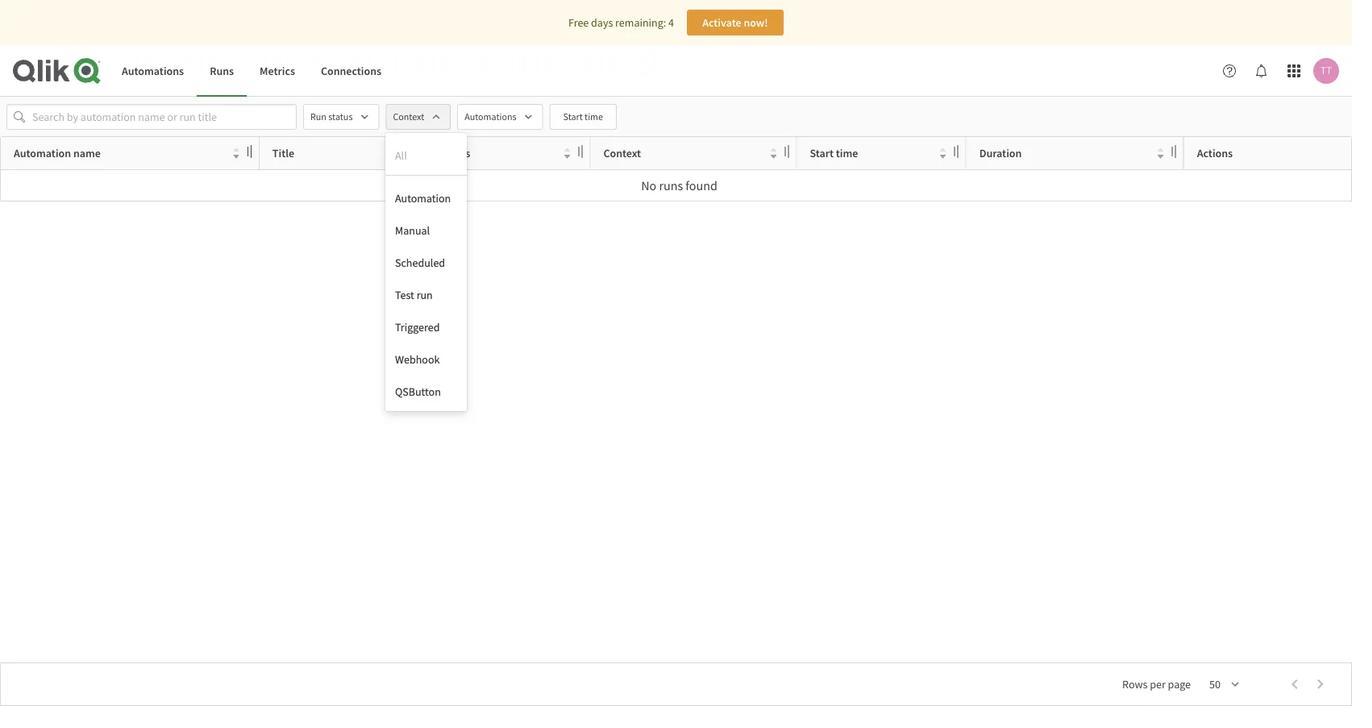 Task type: locate. For each thing, give the bounding box(es) containing it.
1 horizontal spatial context
[[603, 146, 641, 160]]

context inside popup button
[[393, 110, 424, 123]]

context
[[393, 110, 424, 123], [603, 146, 641, 160]]

automation
[[14, 146, 71, 160], [395, 191, 451, 206]]

activate now! link
[[687, 10, 784, 35]]

per
[[1150, 677, 1166, 692]]

rows
[[1123, 677, 1148, 692]]

activate
[[702, 15, 742, 30]]

runs button
[[197, 45, 247, 97]]

automation inside list box
[[395, 191, 451, 206]]

0 horizontal spatial time
[[585, 110, 603, 123]]

automation name
[[14, 146, 101, 160]]

free
[[569, 15, 589, 30]]

0 horizontal spatial start time
[[563, 110, 603, 123]]

1 horizontal spatial start time
[[810, 146, 858, 160]]

activate now!
[[702, 15, 768, 30]]

0 vertical spatial start
[[563, 110, 583, 123]]

connections button
[[308, 45, 394, 97]]

0 horizontal spatial start
[[563, 110, 583, 123]]

automations
[[122, 64, 184, 78]]

automation for automation
[[395, 191, 451, 206]]

0 vertical spatial context
[[393, 110, 424, 123]]

0 horizontal spatial automation
[[14, 146, 71, 160]]

actions
[[1197, 146, 1233, 160]]

0 vertical spatial automation
[[14, 146, 71, 160]]

automations button
[[109, 45, 197, 97]]

0 horizontal spatial context
[[393, 110, 424, 123]]

found
[[686, 177, 718, 194]]

triggered
[[395, 320, 440, 335]]

option
[[385, 175, 467, 176]]

duration
[[979, 146, 1022, 160]]

run
[[419, 146, 439, 160]]

now!
[[744, 15, 768, 30]]

time
[[585, 110, 603, 123], [836, 146, 858, 160]]

time inside button
[[585, 110, 603, 123]]

0 vertical spatial time
[[585, 110, 603, 123]]

1 vertical spatial time
[[836, 146, 858, 160]]

context up the 'run'
[[393, 110, 424, 123]]

1 vertical spatial context
[[603, 146, 641, 160]]

1 horizontal spatial start
[[810, 146, 834, 160]]

1 vertical spatial start
[[810, 146, 834, 160]]

context down start time button
[[603, 146, 641, 160]]

runs
[[210, 64, 234, 78]]

tab list
[[109, 45, 394, 97]]

free days remaining: 4
[[569, 15, 674, 30]]

1 vertical spatial start time
[[810, 146, 858, 160]]

qsbutton
[[395, 385, 441, 399]]

1 horizontal spatial automation
[[395, 191, 451, 206]]

connections
[[321, 64, 381, 78]]

automation for automation name
[[14, 146, 71, 160]]

start time
[[563, 110, 603, 123], [810, 146, 858, 160]]

start time inside start time button
[[563, 110, 603, 123]]

0 vertical spatial start time
[[563, 110, 603, 123]]

no
[[641, 177, 657, 194]]

automation up the manual on the top left
[[395, 191, 451, 206]]

start
[[563, 110, 583, 123], [810, 146, 834, 160]]

context button
[[386, 104, 451, 130]]

name
[[73, 146, 101, 160]]

rows per page
[[1123, 677, 1191, 692]]

1 vertical spatial automation
[[395, 191, 451, 206]]

list box
[[385, 133, 467, 411]]

start inside button
[[563, 110, 583, 123]]

automation left name
[[14, 146, 71, 160]]



Task type: describe. For each thing, give the bounding box(es) containing it.
tab list containing automations
[[109, 45, 394, 97]]

run status
[[419, 146, 470, 160]]

Search by automation name or run title text field
[[32, 104, 271, 130]]

1 horizontal spatial time
[[836, 146, 858, 160]]

test
[[395, 288, 414, 302]]

test run
[[395, 288, 433, 302]]

webhook
[[395, 352, 440, 367]]

4
[[668, 15, 674, 30]]

scheduled
[[395, 256, 445, 270]]

days
[[591, 15, 613, 30]]

start time button
[[550, 104, 617, 130]]

run
[[417, 288, 433, 302]]

metrics button
[[247, 45, 308, 97]]

title
[[272, 146, 294, 160]]

list box containing automation
[[385, 133, 467, 411]]

no runs found
[[641, 177, 718, 194]]

page
[[1168, 677, 1191, 692]]

remaining:
[[615, 15, 666, 30]]

manual
[[395, 223, 430, 238]]

status
[[441, 146, 470, 160]]

metrics
[[260, 64, 295, 78]]

runs
[[659, 177, 683, 194]]



Task type: vqa. For each thing, say whether or not it's contained in the screenshot.
TERRY TURTLE icon at the top of page
no



